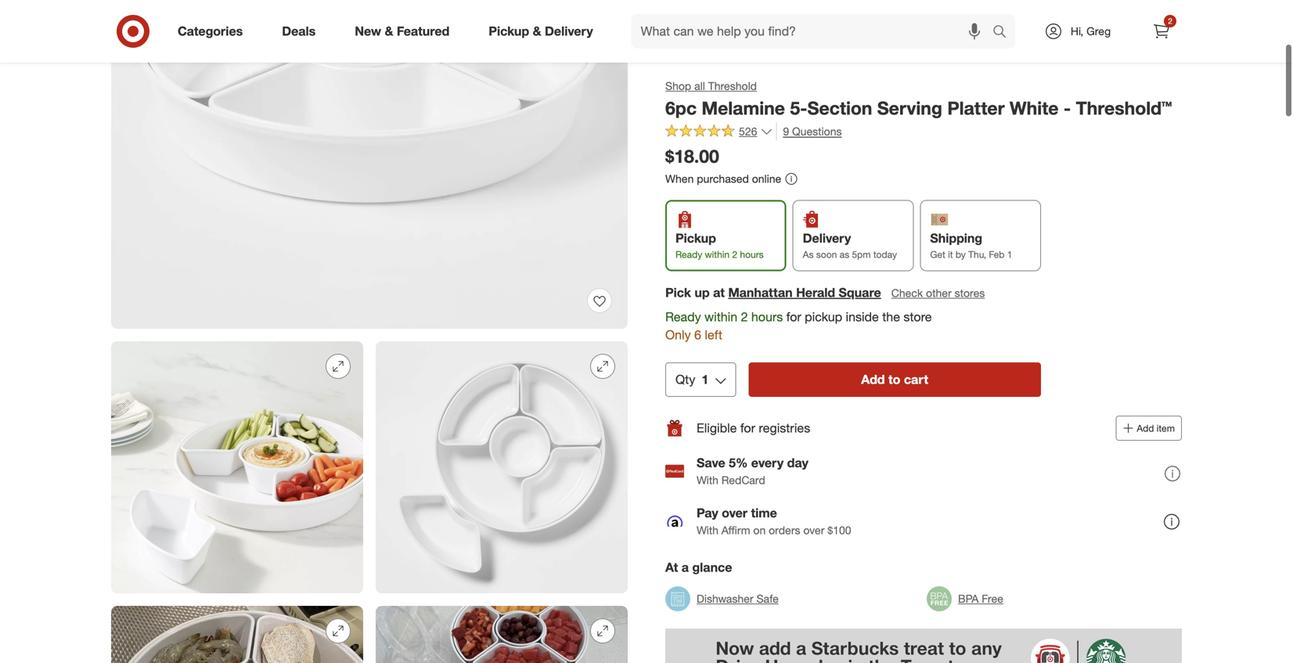 Task type: locate. For each thing, give the bounding box(es) containing it.
1 within from the top
[[705, 248, 730, 260]]

0 vertical spatial over
[[722, 506, 748, 521]]

registries
[[759, 421, 811, 436]]

1 & from the left
[[385, 24, 393, 39]]

add
[[862, 372, 885, 387], [1137, 423, 1155, 434]]

1 vertical spatial with
[[697, 524, 719, 537]]

1 vertical spatial hours
[[752, 309, 783, 325]]

6pc
[[666, 97, 697, 119]]

threshold
[[708, 79, 757, 93]]

save
[[697, 456, 726, 471]]

0 vertical spatial 1
[[1008, 248, 1013, 260]]

1 right qty
[[702, 372, 709, 387]]

pickup for &
[[489, 24, 530, 39]]

over left $100
[[804, 524, 825, 537]]

1 horizontal spatial &
[[533, 24, 542, 39]]

1 vertical spatial within
[[705, 309, 738, 325]]

within inside ready within 2 hours for pickup inside the store only 6 left
[[705, 309, 738, 325]]

ready inside ready within 2 hours for pickup inside the store only 6 left
[[666, 309, 701, 325]]

new & featured link
[[342, 14, 469, 49]]

time
[[751, 506, 777, 521]]

bpa free
[[959, 592, 1004, 606]]

6pc melamine 5-section serving platter white - threshold&#8482;, 1 of 10 image
[[111, 0, 628, 329]]

shop all threshold 6pc melamine 5-section serving platter white - threshold™
[[666, 79, 1173, 119]]

featured
[[397, 24, 450, 39]]

pick up at manhattan herald square
[[666, 285, 882, 300]]

pickup inside pickup ready within 2 hours
[[676, 230, 716, 246]]

for down manhattan herald square button
[[787, 309, 802, 325]]

0 vertical spatial pickup
[[489, 24, 530, 39]]

pickup ready within 2 hours
[[676, 230, 764, 260]]

by
[[956, 248, 966, 260]]

for inside ready within 2 hours for pickup inside the store only 6 left
[[787, 309, 802, 325]]

0 horizontal spatial 1
[[702, 372, 709, 387]]

2
[[1169, 16, 1173, 26], [733, 248, 738, 260], [741, 309, 748, 325]]

up
[[695, 285, 710, 300]]

with
[[697, 474, 719, 487], [697, 524, 719, 537]]

ready up pick
[[676, 248, 703, 260]]

dishwasher safe button
[[666, 582, 779, 616]]

hours up 'manhattan'
[[740, 248, 764, 260]]

every
[[752, 456, 784, 471]]

hours inside pickup ready within 2 hours
[[740, 248, 764, 260]]

1 vertical spatial delivery
[[803, 230, 851, 246]]

1 vertical spatial add
[[1137, 423, 1155, 434]]

add left to
[[862, 372, 885, 387]]

0 vertical spatial hours
[[740, 248, 764, 260]]

1 with from the top
[[697, 474, 719, 487]]

cart
[[904, 372, 929, 387]]

day
[[787, 456, 809, 471]]

0 horizontal spatial add
[[862, 372, 885, 387]]

with inside the save 5% every day with redcard
[[697, 474, 719, 487]]

0 horizontal spatial &
[[385, 24, 393, 39]]

bpa free button
[[927, 582, 1004, 616]]

hours
[[740, 248, 764, 260], [752, 309, 783, 325]]

when
[[666, 172, 694, 186]]

add item
[[1137, 423, 1175, 434]]

0 horizontal spatial for
[[741, 421, 756, 436]]

it
[[948, 248, 953, 260]]

1 vertical spatial for
[[741, 421, 756, 436]]

0 vertical spatial 2
[[1169, 16, 1173, 26]]

& for pickup
[[533, 24, 542, 39]]

within up at
[[705, 248, 730, 260]]

within up left
[[705, 309, 738, 325]]

0 vertical spatial ready
[[676, 248, 703, 260]]

pickup
[[489, 24, 530, 39], [676, 230, 716, 246]]

2 horizontal spatial 2
[[1169, 16, 1173, 26]]

1 vertical spatial 1
[[702, 372, 709, 387]]

1 horizontal spatial 1
[[1008, 248, 1013, 260]]

check other stores button
[[891, 285, 986, 302]]

with down 'pay'
[[697, 524, 719, 537]]

1 vertical spatial ready
[[666, 309, 701, 325]]

new & featured
[[355, 24, 450, 39]]

to
[[889, 372, 901, 387]]

over up affirm
[[722, 506, 748, 521]]

$18.00
[[666, 145, 720, 167]]

9 questions
[[783, 125, 842, 138]]

1 horizontal spatial delivery
[[803, 230, 851, 246]]

add inside add to cart button
[[862, 372, 885, 387]]

1 right feb
[[1008, 248, 1013, 260]]

delivery as soon as 5pm today
[[803, 230, 897, 260]]

0 vertical spatial for
[[787, 309, 802, 325]]

white
[[1010, 97, 1059, 119]]

shipping get it by thu, feb 1
[[931, 230, 1013, 260]]

bpa
[[959, 592, 979, 606]]

2 with from the top
[[697, 524, 719, 537]]

melamine
[[702, 97, 785, 119]]

1 horizontal spatial add
[[1137, 423, 1155, 434]]

herald
[[796, 285, 836, 300]]

today
[[874, 248, 897, 260]]

deals
[[282, 24, 316, 39]]

& for new
[[385, 24, 393, 39]]

1 horizontal spatial over
[[804, 524, 825, 537]]

0 vertical spatial add
[[862, 372, 885, 387]]

questions
[[793, 125, 842, 138]]

ready up only
[[666, 309, 701, 325]]

qty 1
[[676, 372, 709, 387]]

1 horizontal spatial 2
[[741, 309, 748, 325]]

within
[[705, 248, 730, 260], [705, 309, 738, 325]]

left
[[705, 327, 723, 342]]

0 vertical spatial with
[[697, 474, 719, 487]]

0 horizontal spatial pickup
[[489, 24, 530, 39]]

new
[[355, 24, 381, 39]]

over
[[722, 506, 748, 521], [804, 524, 825, 537]]

2 down 'manhattan'
[[741, 309, 748, 325]]

6
[[695, 327, 702, 342]]

add left item
[[1137, 423, 1155, 434]]

with down save on the bottom of page
[[697, 474, 719, 487]]

1 horizontal spatial for
[[787, 309, 802, 325]]

0 horizontal spatial delivery
[[545, 24, 593, 39]]

square
[[839, 285, 882, 300]]

1 vertical spatial pickup
[[676, 230, 716, 246]]

for
[[787, 309, 802, 325], [741, 421, 756, 436]]

2 vertical spatial 2
[[741, 309, 748, 325]]

manhattan
[[729, 285, 793, 300]]

check
[[892, 286, 923, 300]]

ready
[[676, 248, 703, 260], [666, 309, 701, 325]]

2 within from the top
[[705, 309, 738, 325]]

2 right greg
[[1169, 16, 1173, 26]]

0 vertical spatial within
[[705, 248, 730, 260]]

$100
[[828, 524, 852, 537]]

0 horizontal spatial 2
[[733, 248, 738, 260]]

526 link
[[666, 123, 773, 142]]

manhattan herald square button
[[729, 284, 882, 302]]

1 horizontal spatial pickup
[[676, 230, 716, 246]]

get
[[931, 248, 946, 260]]

eligible
[[697, 421, 737, 436]]

1 vertical spatial 2
[[733, 248, 738, 260]]

free
[[982, 592, 1004, 606]]

2 & from the left
[[533, 24, 542, 39]]

2 up 'manhattan'
[[733, 248, 738, 260]]

pickup for ready
[[676, 230, 716, 246]]

with inside pay over time with affirm on orders over $100
[[697, 524, 719, 537]]

for right eligible
[[741, 421, 756, 436]]

hours down pick up at manhattan herald square
[[752, 309, 783, 325]]

add inside "add item" button
[[1137, 423, 1155, 434]]

5%
[[729, 456, 748, 471]]



Task type: vqa. For each thing, say whether or not it's contained in the screenshot.
Qty 1
yes



Task type: describe. For each thing, give the bounding box(es) containing it.
redcard
[[722, 474, 766, 487]]

categories link
[[164, 14, 263, 49]]

pay over time with affirm on orders over $100
[[697, 506, 852, 537]]

pickup & delivery
[[489, 24, 593, 39]]

hi,
[[1071, 24, 1084, 38]]

other
[[926, 286, 952, 300]]

photo from grace, 4 of 10 image
[[111, 606, 363, 663]]

eligible for registries
[[697, 421, 811, 436]]

pickup & delivery link
[[476, 14, 613, 49]]

only
[[666, 327, 691, 342]]

shop
[[666, 79, 692, 93]]

2 inside ready within 2 hours for pickup inside the store only 6 left
[[741, 309, 748, 325]]

9 questions link
[[776, 123, 842, 141]]

purchased
[[697, 172, 749, 186]]

the
[[883, 309, 901, 325]]

0 vertical spatial delivery
[[545, 24, 593, 39]]

soon
[[817, 248, 837, 260]]

thu,
[[969, 248, 987, 260]]

at
[[666, 560, 678, 575]]

1 inside shipping get it by thu, feb 1
[[1008, 248, 1013, 260]]

5pm
[[852, 248, 871, 260]]

all
[[695, 79, 705, 93]]

shipping
[[931, 230, 983, 246]]

dishwasher safe
[[697, 592, 779, 606]]

advertisement element
[[666, 629, 1182, 663]]

add for add item
[[1137, 423, 1155, 434]]

add item button
[[1116, 416, 1182, 441]]

feb
[[989, 248, 1005, 260]]

safe
[[757, 592, 779, 606]]

orders
[[769, 524, 801, 537]]

stores
[[955, 286, 985, 300]]

affirm
[[722, 524, 751, 537]]

9
[[783, 125, 789, 138]]

save 5% every day with redcard
[[697, 456, 809, 487]]

when purchased online
[[666, 172, 782, 186]]

0 horizontal spatial over
[[722, 506, 748, 521]]

pick
[[666, 285, 691, 300]]

1 vertical spatial over
[[804, 524, 825, 537]]

2 inside pickup ready within 2 hours
[[733, 248, 738, 260]]

526
[[739, 125, 758, 138]]

threshold™
[[1076, 97, 1173, 119]]

photo from marisa, 5 of 10 image
[[376, 606, 628, 663]]

serving
[[878, 97, 943, 119]]

6pc melamine 5-section serving platter white - threshold&#8482;, 3 of 10 image
[[376, 341, 628, 594]]

store
[[904, 309, 932, 325]]

at
[[713, 285, 725, 300]]

categories
[[178, 24, 243, 39]]

section
[[808, 97, 873, 119]]

greg
[[1087, 24, 1111, 38]]

within inside pickup ready within 2 hours
[[705, 248, 730, 260]]

5-
[[790, 97, 808, 119]]

search
[[986, 25, 1024, 40]]

check other stores
[[892, 286, 985, 300]]

qty
[[676, 372, 696, 387]]

-
[[1064, 97, 1071, 119]]

at a glance
[[666, 560, 733, 575]]

ready inside pickup ready within 2 hours
[[676, 248, 703, 260]]

search button
[[986, 14, 1024, 52]]

as
[[840, 248, 850, 260]]

2 link
[[1145, 14, 1179, 49]]

6pc melamine 5-section serving platter white - threshold&#8482;, 2 of 10 image
[[111, 341, 363, 594]]

hi, greg
[[1071, 24, 1111, 38]]

add to cart button
[[749, 363, 1042, 397]]

deals link
[[269, 14, 335, 49]]

ready within 2 hours for pickup inside the store only 6 left
[[666, 309, 932, 342]]

platter
[[948, 97, 1005, 119]]

glance
[[693, 560, 733, 575]]

as
[[803, 248, 814, 260]]

a
[[682, 560, 689, 575]]

hours inside ready within 2 hours for pickup inside the store only 6 left
[[752, 309, 783, 325]]

online
[[752, 172, 782, 186]]

pay
[[697, 506, 719, 521]]

inside
[[846, 309, 879, 325]]

delivery inside "delivery as soon as 5pm today"
[[803, 230, 851, 246]]

add for add to cart
[[862, 372, 885, 387]]

add to cart
[[862, 372, 929, 387]]

What can we help you find? suggestions appear below search field
[[632, 14, 997, 49]]

item
[[1157, 423, 1175, 434]]



